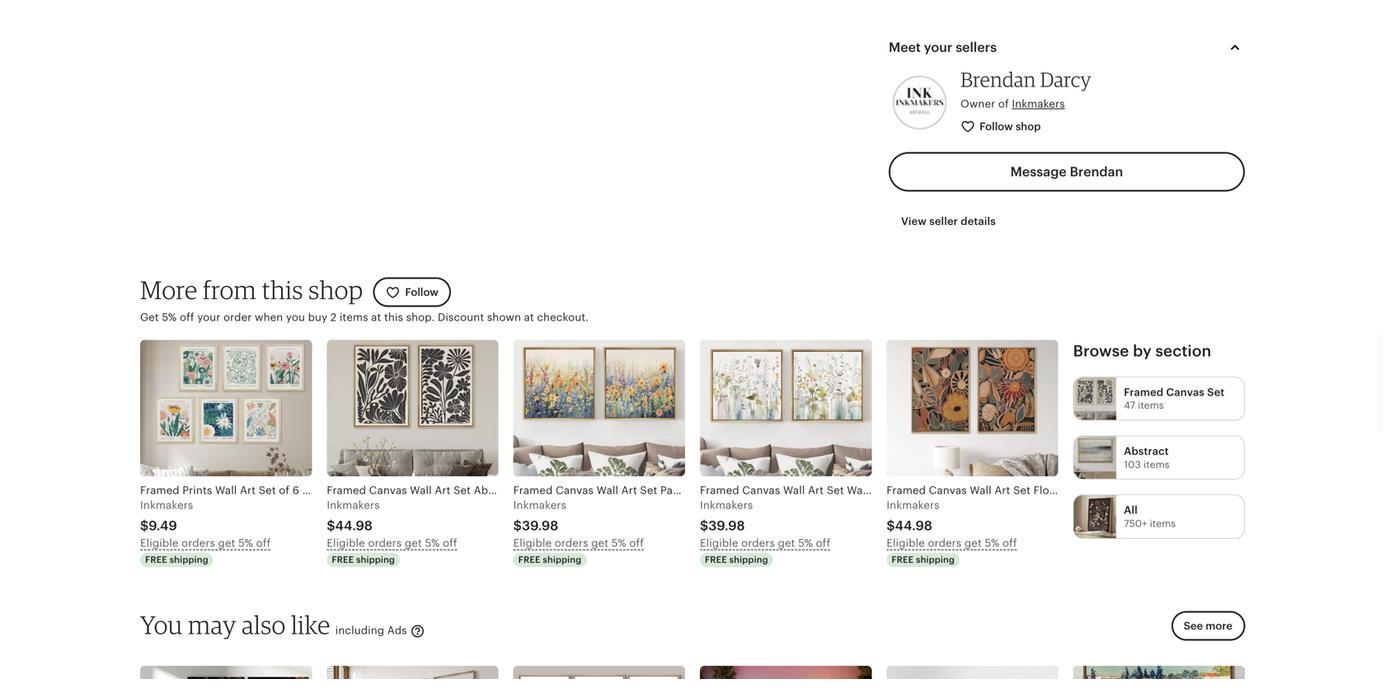 Task type: locate. For each thing, give the bounding box(es) containing it.
at right 2
[[371, 311, 381, 323]]

0 horizontal spatial follow
[[405, 286, 439, 299]]

2 orders from the left
[[368, 537, 402, 550]]

1 horizontal spatial brendan
[[1070, 165, 1123, 179]]

1 horizontal spatial follow
[[980, 120, 1013, 133]]

follow shop button
[[948, 112, 1055, 142]]

2 $ from the left
[[327, 519, 335, 534]]

eligible inside 'inkmakers $ 9.49 eligible orders get 5% off free shipping'
[[140, 537, 179, 550]]

5 $ from the left
[[887, 519, 895, 534]]

brendan darcy image
[[889, 72, 951, 133]]

off
[[180, 311, 194, 323], [256, 537, 271, 550], [443, 537, 457, 550], [629, 537, 644, 550], [816, 537, 831, 550], [1003, 537, 1017, 550]]

more from this shop
[[140, 275, 363, 305]]

shop up 2
[[309, 275, 363, 305]]

0 vertical spatial brendan
[[961, 67, 1036, 91]]

1 horizontal spatial inkmakers $ 44.98 eligible orders get 5% off free shipping
[[887, 499, 1017, 565]]

39.98 for eligible orders get 5% off "button" corresponding to the framed canvas wall art set pastel wildflowers floral botanical prints minimalist modern art boho wall decor image
[[522, 519, 559, 534]]

5% inside 'inkmakers $ 9.49 eligible orders get 5% off free shipping'
[[238, 537, 253, 550]]

message brendan
[[1011, 165, 1123, 179]]

you
[[286, 311, 305, 323]]

44.98 for eligible orders get 5% off "button" associated with framed canvas wall art set flowers bouquet floral botanical prints mid century modern art boho wall decor image
[[895, 519, 933, 534]]

1 horizontal spatial your
[[924, 40, 953, 55]]

44.98
[[335, 519, 373, 534], [895, 519, 933, 534]]

this
[[262, 275, 303, 305], [384, 311, 403, 323]]

details
[[961, 215, 996, 228]]

shop down inkmakers link
[[1016, 120, 1041, 133]]

4 $ from the left
[[700, 519, 709, 534]]

3 orders from the left
[[555, 537, 588, 550]]

orders
[[182, 537, 215, 550], [368, 537, 402, 550], [555, 537, 588, 550], [741, 537, 775, 550], [928, 537, 962, 550]]

1 inkmakers $ 44.98 eligible orders get 5% off free shipping from the left
[[327, 499, 457, 565]]

750+
[[1124, 518, 1147, 529]]

inkmakers $ 39.98 eligible orders get 5% off free shipping
[[513, 499, 644, 565], [700, 499, 831, 565]]

of
[[998, 98, 1009, 110]]

get inside 'inkmakers $ 9.49 eligible orders get 5% off free shipping'
[[218, 537, 235, 550]]

items right 750+
[[1150, 518, 1176, 529]]

brendan
[[961, 67, 1036, 91], [1070, 165, 1123, 179]]

eligible orders get 5% off button for framed canvas wall art set flowers bouquet floral botanical prints mid century modern art boho wall decor image
[[887, 535, 1054, 552]]

shown
[[487, 311, 521, 323]]

2 inkmakers $ 44.98 eligible orders get 5% off free shipping from the left
[[887, 499, 1017, 565]]

your left 'order'
[[197, 311, 221, 323]]

orders for eligible orders get 5% off "button" related to framed prints wall art set of 6 flower market abstract floral botanical prints minimalist modern art boho decor image
[[182, 537, 215, 550]]

0 horizontal spatial 44.98
[[335, 519, 373, 534]]

5 orders from the left
[[928, 537, 962, 550]]

browse
[[1073, 342, 1129, 360]]

brendan inside the brendan darcy owner of inkmakers
[[961, 67, 1036, 91]]

0 vertical spatial this
[[262, 275, 303, 305]]

5 shipping from the left
[[916, 555, 955, 565]]

eligible
[[140, 537, 179, 550], [327, 537, 365, 550], [513, 537, 552, 550], [700, 537, 738, 550], [887, 537, 925, 550]]

1 get from the left
[[218, 537, 235, 550]]

2 39.98 from the left
[[709, 519, 745, 534]]

follow
[[980, 120, 1013, 133], [405, 286, 439, 299]]

your
[[924, 40, 953, 55], [197, 311, 221, 323]]

inkmakers $ 44.98 eligible orders get 5% off free shipping for 'framed canvas wall art set abstract floral botanical prints minimalist modern art boho wall decor' image eligible orders get 5% off "button"
[[327, 499, 457, 565]]

2 at from the left
[[524, 311, 534, 323]]

0 horizontal spatial inkmakers $ 39.98 eligible orders get 5% off free shipping
[[513, 499, 644, 565]]

off for framed canvas wall art set watercolor wildflowers floral botanical prints minimalist modern art boho wall decor image
[[816, 537, 831, 550]]

4 free from the left
[[705, 555, 727, 565]]

meet
[[889, 40, 921, 55]]

framed prints wall art set of 6 flower market abstract floral botanical prints minimalist modern art boho decor image
[[140, 340, 312, 476]]

framed canvas wall art set abstract floral botanical prints minimalist modern art boho wall decor image
[[327, 340, 499, 476]]

free for eligible orders get 5% off "button" associated with framed canvas wall art set flowers bouquet floral botanical prints mid century modern art boho wall decor image
[[892, 555, 914, 565]]

follow shop
[[980, 120, 1041, 133]]

1 horizontal spatial shop
[[1016, 120, 1041, 133]]

4 eligible from the left
[[700, 537, 738, 550]]

inkmakers $ 9.49 eligible orders get 5% off free shipping
[[140, 499, 271, 565]]

this up you
[[262, 275, 303, 305]]

off for framed prints wall art set of 6 flower market abstract floral botanical prints minimalist modern art boho decor image
[[256, 537, 271, 550]]

matisse print set of 3, matisse wall art, exhibition art, mid century wall art, landscape art, high quality printable poster, digital print image
[[887, 666, 1058, 679]]

get
[[218, 537, 235, 550], [405, 537, 422, 550], [591, 537, 609, 550], [778, 537, 795, 550], [965, 537, 982, 550]]

items down 'framed'
[[1138, 400, 1164, 411]]

3 eligible orders get 5% off button from the left
[[513, 535, 680, 552]]

0 horizontal spatial at
[[371, 311, 381, 323]]

eligible for 'framed canvas wall art set abstract floral botanical prints minimalist modern art boho wall decor' image
[[327, 537, 365, 550]]

orders inside 'inkmakers $ 9.49 eligible orders get 5% off free shipping'
[[182, 537, 215, 550]]

buy
[[308, 311, 328, 323]]

1 vertical spatial this
[[384, 311, 403, 323]]

2 eligible from the left
[[327, 537, 365, 550]]

items
[[340, 311, 368, 323], [1138, 400, 1164, 411], [1144, 459, 1170, 470], [1150, 518, 1176, 529]]

follow for follow shop
[[980, 120, 1013, 133]]

2 44.98 from the left
[[895, 519, 933, 534]]

including
[[335, 625, 384, 637]]

inkmakers for framed canvas wall art set flowers bouquet floral botanical prints mid century modern art boho wall decor image
[[887, 499, 940, 512]]

at
[[371, 311, 381, 323], [524, 311, 534, 323]]

brendan up of
[[961, 67, 1036, 91]]

39.98
[[522, 519, 559, 534], [709, 519, 745, 534]]

shipping
[[170, 555, 208, 565], [356, 555, 395, 565], [543, 555, 582, 565], [729, 555, 768, 565], [916, 555, 955, 565]]

free inside 'inkmakers $ 9.49 eligible orders get 5% off free shipping'
[[145, 555, 167, 565]]

0 horizontal spatial shop
[[309, 275, 363, 305]]

2 get from the left
[[405, 537, 422, 550]]

1 free from the left
[[145, 555, 167, 565]]

1 shipping from the left
[[170, 555, 208, 565]]

inkmakers
[[1012, 98, 1065, 110], [140, 499, 193, 512], [327, 499, 380, 512], [513, 499, 567, 512], [700, 499, 753, 512], [887, 499, 940, 512]]

3 $ from the left
[[513, 519, 522, 534]]

3 shipping from the left
[[543, 555, 582, 565]]

4 eligible orders get 5% off button from the left
[[700, 535, 867, 552]]

message
[[1011, 165, 1067, 179]]

5 get from the left
[[965, 537, 982, 550]]

off for the framed canvas wall art set pastel wildflowers floral botanical prints minimalist modern art boho wall decor image
[[629, 537, 644, 550]]

inkmakers $ 44.98 eligible orders get 5% off free shipping for eligible orders get 5% off "button" associated with framed canvas wall art set flowers bouquet floral botanical prints mid century modern art boho wall decor image
[[887, 499, 1017, 565]]

you
[[140, 610, 183, 640]]

shop inside button
[[1016, 120, 1041, 133]]

owner
[[961, 98, 996, 110]]

abstract 103 items
[[1124, 445, 1170, 470]]

inkmakers $ 39.98 eligible orders get 5% off free shipping for eligible orders get 5% off "button" corresponding to the framed canvas wall art set pastel wildflowers floral botanical prints minimalist modern art boho wall decor image
[[513, 499, 644, 565]]

follow for follow
[[405, 286, 439, 299]]

get
[[140, 311, 159, 323]]

like
[[291, 610, 330, 640]]

0 horizontal spatial this
[[262, 275, 303, 305]]

1 39.98 from the left
[[522, 519, 559, 534]]

$
[[140, 519, 149, 534], [327, 519, 335, 534], [513, 519, 522, 534], [700, 519, 709, 534], [887, 519, 895, 534]]

brendan right message
[[1070, 165, 1123, 179]]

0 vertical spatial your
[[924, 40, 953, 55]]

items right 2
[[340, 311, 368, 323]]

darcy
[[1040, 67, 1092, 91]]

0 horizontal spatial your
[[197, 311, 221, 323]]

framed canvas wall art set flowers bouquet floral botanical prints mid century modern art boho wall decor image
[[887, 340, 1058, 476]]

at right the shown
[[524, 311, 534, 323]]

1 horizontal spatial inkmakers $ 39.98 eligible orders get 5% off free shipping
[[700, 499, 831, 565]]

0 horizontal spatial inkmakers $ 44.98 eligible orders get 5% off free shipping
[[327, 499, 457, 565]]

this left the shop.
[[384, 311, 403, 323]]

$ inside 'inkmakers $ 9.49 eligible orders get 5% off free shipping'
[[140, 519, 149, 534]]

3 eligible from the left
[[513, 537, 552, 550]]

inkmakers $ 44.98 eligible orders get 5% off free shipping
[[327, 499, 457, 565], [887, 499, 1017, 565]]

off inside 'inkmakers $ 9.49 eligible orders get 5% off free shipping'
[[256, 537, 271, 550]]

5 eligible from the left
[[887, 537, 925, 550]]

1 inkmakers $ 39.98 eligible orders get 5% off free shipping from the left
[[513, 499, 644, 565]]

items inside framed canvas set 47 items
[[1138, 400, 1164, 411]]

0 horizontal spatial brendan
[[961, 67, 1036, 91]]

1 $ from the left
[[140, 519, 149, 534]]

shipping inside 'inkmakers $ 9.49 eligible orders get 5% off free shipping'
[[170, 555, 208, 565]]

2 inkmakers $ 39.98 eligible orders get 5% off free shipping from the left
[[700, 499, 831, 565]]

your right meet
[[924, 40, 953, 55]]

0 vertical spatial follow
[[980, 120, 1013, 133]]

view seller details
[[901, 215, 996, 228]]

your inside dropdown button
[[924, 40, 953, 55]]

canvas
[[1166, 386, 1205, 399]]

5%
[[162, 311, 177, 323], [238, 537, 253, 550], [425, 537, 440, 550], [612, 537, 626, 550], [798, 537, 813, 550], [985, 537, 1000, 550]]

2 eligible orders get 5% off button from the left
[[327, 535, 494, 552]]

1 orders from the left
[[182, 537, 215, 550]]

shipping for eligible orders get 5% off "button" related to framed canvas wall art set watercolor wildflowers floral botanical prints minimalist modern art boho wall decor image
[[729, 555, 768, 565]]

1 horizontal spatial at
[[524, 311, 534, 323]]

shipping for eligible orders get 5% off "button" corresponding to the framed canvas wall art set pastel wildflowers floral botanical prints minimalist modern art boho wall decor image
[[543, 555, 582, 565]]

5% for framed canvas wall art set flowers bouquet floral botanical prints mid century modern art boho wall decor image
[[985, 537, 1000, 550]]

framed canvas wall art set pastel wildflowers floral botanical prints minimalist modern art boho wall decor image
[[513, 340, 685, 476]]

5 eligible orders get 5% off button from the left
[[887, 535, 1054, 552]]

4 get from the left
[[778, 537, 795, 550]]

checkout.
[[537, 311, 589, 323]]

0 horizontal spatial 39.98
[[522, 519, 559, 534]]

4 orders from the left
[[741, 537, 775, 550]]

$ for eligible orders get 5% off "button" associated with framed canvas wall art set flowers bouquet floral botanical prints mid century modern art boho wall decor image
[[887, 519, 895, 534]]

eligible orders get 5% off button for 'framed canvas wall art set abstract floral botanical prints minimalist modern art boho wall decor' image
[[327, 535, 494, 552]]

1 eligible orders get 5% off button from the left
[[140, 535, 307, 552]]

3 free from the left
[[518, 555, 541, 565]]

shop
[[1016, 120, 1041, 133], [309, 275, 363, 305]]

4 shipping from the left
[[729, 555, 768, 565]]

free for 'framed canvas wall art set abstract floral botanical prints minimalist modern art boho wall decor' image eligible orders get 5% off "button"
[[332, 555, 354, 565]]

inkmakers inside 'inkmakers $ 9.49 eligible orders get 5% off free shipping'
[[140, 499, 193, 512]]

1 44.98 from the left
[[335, 519, 373, 534]]

1 vertical spatial brendan
[[1070, 165, 1123, 179]]

meet your sellers button
[[874, 27, 1260, 67]]

5% for the framed canvas wall art set pastel wildflowers floral botanical prints minimalist modern art boho wall decor image
[[612, 537, 626, 550]]

brendan darcy owner of inkmakers
[[961, 67, 1092, 110]]

meet your sellers
[[889, 40, 997, 55]]

0 vertical spatial shop
[[1016, 120, 1041, 133]]

3 get from the left
[[591, 537, 609, 550]]

from
[[203, 275, 257, 305]]

see more listings in the all section image
[[1074, 496, 1117, 538]]

follow down of
[[980, 120, 1013, 133]]

follow up the shop.
[[405, 286, 439, 299]]

5 free from the left
[[892, 555, 914, 565]]

eligible orders get 5% off button
[[140, 535, 307, 552], [327, 535, 494, 552], [513, 535, 680, 552], [700, 535, 867, 552], [887, 535, 1054, 552]]

eligible orders get 5% off button for the framed canvas wall art set pastel wildflowers floral botanical prints minimalist modern art boho wall decor image
[[513, 535, 680, 552]]

framed
[[1124, 386, 1164, 399]]

1 vertical spatial follow
[[405, 286, 439, 299]]

items down abstract
[[1144, 459, 1170, 470]]

1 horizontal spatial 44.98
[[895, 519, 933, 534]]

1 eligible from the left
[[140, 537, 179, 550]]

get 5% off your order when you buy 2 items at this shop. discount shown at checkout.
[[140, 311, 589, 323]]

1 horizontal spatial 39.98
[[709, 519, 745, 534]]

free
[[145, 555, 167, 565], [332, 555, 354, 565], [518, 555, 541, 565], [705, 555, 727, 565], [892, 555, 914, 565]]

2 free from the left
[[332, 555, 354, 565]]

2 shipping from the left
[[356, 555, 395, 565]]

eligible for framed prints wall art set of 6 flower market abstract floral botanical prints minimalist modern art boho decor image
[[140, 537, 179, 550]]

section
[[1156, 342, 1212, 360]]



Task type: describe. For each thing, give the bounding box(es) containing it.
set
[[1207, 386, 1225, 399]]

set of 3 neutral watercolor wildflower prints | minimalist boho wall decor | botanical wall art | digital download printable floral prints image
[[327, 666, 499, 679]]

discount
[[438, 311, 484, 323]]

see more listings in the abstract section image
[[1074, 437, 1117, 479]]

2
[[330, 311, 337, 323]]

browse by section
[[1073, 342, 1212, 360]]

1 horizontal spatial this
[[384, 311, 403, 323]]

103
[[1124, 459, 1141, 470]]

may
[[188, 610, 236, 640]]

$ for 'framed canvas wall art set abstract floral botanical prints minimalist modern art boho wall decor' image eligible orders get 5% off "button"
[[327, 519, 335, 534]]

$ for eligible orders get 5% off "button" corresponding to the framed canvas wall art set pastel wildflowers floral botanical prints minimalist modern art boho wall decor image
[[513, 519, 522, 534]]

by
[[1133, 342, 1152, 360]]

view
[[901, 215, 927, 228]]

framed canvas wall art set watercolor wildflowers floral botanical colorful nature prints minimalist modern art boho wall decor image
[[513, 666, 685, 679]]

all
[[1124, 504, 1138, 517]]

shipping for eligible orders get 5% off "button" related to framed prints wall art set of 6 flower market abstract floral botanical prints minimalist modern art boho decor image
[[170, 555, 208, 565]]

ads
[[387, 625, 407, 637]]

$ for eligible orders get 5% off "button" related to framed prints wall art set of 6 flower market abstract floral botanical prints minimalist modern art boho decor image
[[140, 519, 149, 534]]

5% for framed canvas wall art set watercolor wildflowers floral botanical prints minimalist modern art boho wall decor image
[[798, 537, 813, 550]]

orders for eligible orders get 5% off "button" related to framed canvas wall art set watercolor wildflowers floral botanical prints minimalist modern art boho wall decor image
[[741, 537, 775, 550]]

inkmakers $ 39.98 eligible orders get 5% off free shipping for eligible orders get 5% off "button" related to framed canvas wall art set watercolor wildflowers floral botanical prints minimalist modern art boho wall decor image
[[700, 499, 831, 565]]

orders for eligible orders get 5% off "button" corresponding to the framed canvas wall art set pastel wildflowers floral botanical prints minimalist modern art boho wall decor image
[[555, 537, 588, 550]]

framed canvas wall art set watercolor wildflowers floral botanical prints minimalist modern art boho wall decor image
[[700, 340, 872, 476]]

inkmakers inside the brendan darcy owner of inkmakers
[[1012, 98, 1065, 110]]

order
[[224, 311, 252, 323]]

1 vertical spatial your
[[197, 311, 221, 323]]

shipping for 'framed canvas wall art set abstract floral botanical prints minimalist modern art boho wall decor' image eligible orders get 5% off "button"
[[356, 555, 395, 565]]

free for eligible orders get 5% off "button" corresponding to the framed canvas wall art set pastel wildflowers floral botanical prints minimalist modern art boho wall decor image
[[518, 555, 541, 565]]

orders for 'framed canvas wall art set abstract floral botanical prints minimalist modern art boho wall decor' image eligible orders get 5% off "button"
[[368, 537, 402, 550]]

eligible for framed canvas wall art set watercolor wildflowers floral botanical prints minimalist modern art boho wall decor image
[[700, 537, 738, 550]]

more
[[140, 275, 198, 305]]

see more
[[1184, 620, 1233, 633]]

39.98 for eligible orders get 5% off "button" related to framed canvas wall art set watercolor wildflowers floral botanical prints minimalist modern art boho wall decor image
[[709, 519, 745, 534]]

see more link
[[1167, 612, 1245, 651]]

see
[[1184, 620, 1203, 633]]

get for eligible orders get 5% off "button" related to framed canvas wall art set watercolor wildflowers floral botanical prints minimalist modern art boho wall decor image
[[778, 537, 795, 550]]

free for eligible orders get 5% off "button" related to framed prints wall art set of 6 flower market abstract floral botanical prints minimalist modern art boho decor image
[[145, 555, 167, 565]]

inkmakers for 'framed canvas wall art set abstract floral botanical prints minimalist modern art boho wall decor' image
[[327, 499, 380, 512]]

orders for eligible orders get 5% off "button" associated with framed canvas wall art set flowers bouquet floral botanical prints mid century modern art boho wall decor image
[[928, 537, 962, 550]]

brendan inside button
[[1070, 165, 1123, 179]]

get for eligible orders get 5% off "button" related to framed prints wall art set of 6 flower market abstract floral botanical prints minimalist modern art boho decor image
[[218, 537, 235, 550]]

also
[[242, 610, 286, 640]]

items inside 'abstract 103 items'
[[1144, 459, 1170, 470]]

inkmakers for the framed canvas wall art set pastel wildflowers floral botanical prints minimalist modern art boho wall decor image
[[513, 499, 567, 512]]

see more listings in the framed canvas set section image
[[1074, 378, 1117, 420]]

$ for eligible orders get 5% off "button" related to framed canvas wall art set watercolor wildflowers floral botanical prints minimalist modern art boho wall decor image
[[700, 519, 709, 534]]

view seller details link
[[889, 207, 1008, 236]]

canvas wall art set flowers bouquet floral botanical prints mid century modern art boho wall decor image
[[140, 666, 312, 679]]

inkmakers for framed prints wall art set of 6 flower market abstract floral botanical prints minimalist modern art boho decor image
[[140, 499, 193, 512]]

eligible orders get 5% off button for framed prints wall art set of 6 flower market abstract floral botanical prints minimalist modern art boho decor image
[[140, 535, 307, 552]]

9.49
[[149, 519, 177, 534]]

sellers
[[956, 40, 997, 55]]

off for framed canvas wall art set flowers bouquet floral botanical prints mid century modern art boho wall decor image
[[1003, 537, 1017, 550]]

inkmakers link
[[1012, 98, 1065, 110]]

you may also like including ads
[[140, 610, 410, 640]]

follow button
[[373, 278, 451, 307]]

abstract
[[1124, 445, 1169, 458]]

47
[[1124, 400, 1135, 411]]

eligible for framed canvas wall art set flowers bouquet floral botanical prints mid century modern art boho wall decor image
[[887, 537, 925, 550]]

more
[[1206, 620, 1233, 633]]

5% for framed prints wall art set of 6 flower market abstract floral botanical prints minimalist modern art boho decor image
[[238, 537, 253, 550]]

get for 'framed canvas wall art set abstract floral botanical prints minimalist modern art boho wall decor' image eligible orders get 5% off "button"
[[405, 537, 422, 550]]

seller
[[930, 215, 958, 228]]

shop.
[[406, 311, 435, 323]]

44.98 for 'framed canvas wall art set abstract floral botanical prints minimalist modern art boho wall decor' image eligible orders get 5% off "button"
[[335, 519, 373, 534]]

get for eligible orders get 5% off "button" associated with framed canvas wall art set flowers bouquet floral botanical prints mid century modern art boho wall decor image
[[965, 537, 982, 550]]

eligible orders get 5% off button for framed canvas wall art set watercolor wildflowers floral botanical prints minimalist modern art boho wall decor image
[[700, 535, 867, 552]]

eligible for the framed canvas wall art set pastel wildflowers floral botanical prints minimalist modern art boho wall decor image
[[513, 537, 552, 550]]

custom neon sign | neon sign | wedding signs | name neon sign | led neon light sign | wedding bridesmaid gifts | wall decor | home decor image
[[700, 666, 872, 679]]

5% for 'framed canvas wall art set abstract floral botanical prints minimalist modern art boho wall decor' image
[[425, 537, 440, 550]]

free for eligible orders get 5% off "button" related to framed canvas wall art set watercolor wildflowers floral botanical prints minimalist modern art boho wall decor image
[[705, 555, 727, 565]]

shipping for eligible orders get 5% off "button" associated with framed canvas wall art set flowers bouquet floral botanical prints mid century modern art boho wall decor image
[[916, 555, 955, 565]]

off for 'framed canvas wall art set abstract floral botanical prints minimalist modern art boho wall decor' image
[[443, 537, 457, 550]]

framed canvas set 47 items
[[1124, 386, 1225, 411]]

message brendan button
[[889, 152, 1245, 192]]

inkmakers for framed canvas wall art set watercolor wildflowers floral botanical prints minimalist modern art boho wall decor image
[[700, 499, 753, 512]]

when
[[255, 311, 283, 323]]

vincent van gogh garden in arles canvas art print, frame large wall art, green art, vintage art, minimalist art, gift, wall decor image
[[1073, 666, 1245, 679]]

see more button
[[1172, 612, 1245, 641]]

get for eligible orders get 5% off "button" corresponding to the framed canvas wall art set pastel wildflowers floral botanical prints minimalist modern art boho wall decor image
[[591, 537, 609, 550]]

all 750+ items
[[1124, 504, 1176, 529]]

1 vertical spatial shop
[[309, 275, 363, 305]]

1 at from the left
[[371, 311, 381, 323]]

items inside all 750+ items
[[1150, 518, 1176, 529]]



Task type: vqa. For each thing, say whether or not it's contained in the screenshot.


